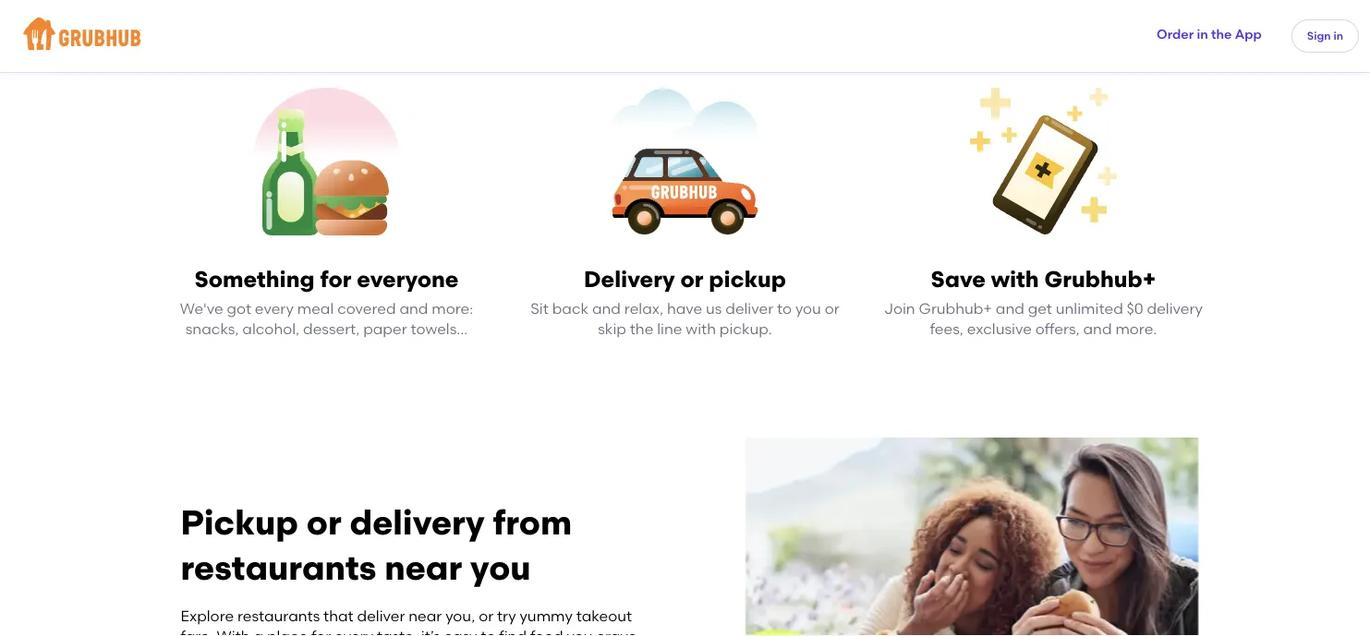 Task type: locate. For each thing, give the bounding box(es) containing it.
exclusive
[[967, 320, 1032, 338]]

0 vertical spatial with
[[991, 266, 1039, 293]]

1 vertical spatial with
[[686, 320, 716, 338]]

order in the app
[[1157, 26, 1262, 42]]

1 vertical spatial near
[[409, 607, 442, 625]]

offers,
[[1035, 320, 1080, 338]]

you up try
[[470, 548, 531, 589]]

1 horizontal spatial in
[[1334, 29, 1343, 42]]

towels...
[[411, 320, 468, 338]]

deliver
[[725, 299, 773, 317], [357, 607, 405, 625]]

in
[[1197, 26, 1208, 42], [1334, 29, 1343, 42]]

for up "meal"
[[320, 266, 352, 293]]

0 vertical spatial deliver
[[725, 299, 773, 317]]

or right "pickup" at the left bottom
[[307, 503, 342, 544]]

0 horizontal spatial in
[[1197, 26, 1208, 42]]

0 vertical spatial to
[[777, 299, 792, 317]]

order in the app link
[[1157, 25, 1262, 43]]

0 horizontal spatial to
[[481, 628, 496, 637]]

alcohol,
[[242, 320, 300, 338]]

or inside explore restaurants that deliver near you, or try yummy takeout fare. with a place for every taste, it's easy to find food you crave
[[479, 607, 493, 625]]

or left try
[[479, 607, 493, 625]]

delivery
[[1147, 299, 1203, 317], [350, 503, 485, 544]]

0 horizontal spatial delivery
[[350, 503, 485, 544]]

get
[[1028, 299, 1052, 317]]

and down everyone in the top of the page
[[399, 299, 428, 317]]

dessert,
[[303, 320, 360, 338]]

sign
[[1307, 29, 1331, 42]]

you
[[795, 299, 821, 317], [470, 548, 531, 589], [567, 628, 593, 637]]

deliver up taste, on the bottom left
[[357, 607, 405, 625]]

meal
[[297, 299, 334, 317]]

0 horizontal spatial the
[[630, 320, 653, 338]]

for down that
[[311, 628, 331, 637]]

the left app
[[1211, 26, 1232, 42]]

yummy
[[520, 607, 573, 625]]

1 horizontal spatial to
[[777, 299, 792, 317]]

every down that
[[335, 628, 373, 637]]

pickup or delivery from restaurants near you
[[181, 503, 572, 589]]

grubhub+
[[1044, 266, 1156, 293], [919, 299, 992, 317]]

0 vertical spatial near
[[385, 548, 462, 589]]

fare.
[[181, 628, 213, 637]]

to left find
[[481, 628, 496, 637]]

1 horizontal spatial with
[[991, 266, 1039, 293]]

more.
[[1115, 320, 1157, 338]]

0 vertical spatial every
[[255, 299, 294, 317]]

to
[[777, 299, 792, 317], [481, 628, 496, 637]]

restaurants down "pickup" at the left bottom
[[181, 548, 376, 589]]

1 vertical spatial restaurants
[[237, 607, 320, 625]]

with down "us"
[[686, 320, 716, 338]]

every inside something for everyone we've got every meal covered and more: snacks, alcohol, dessert, paper towels...
[[255, 299, 294, 317]]

0 vertical spatial grubhub+
[[1044, 266, 1156, 293]]

to inside delivery or pickup sit back and relax, have us deliver to you or skip the line with pickup.
[[777, 299, 792, 317]]

with
[[991, 266, 1039, 293], [686, 320, 716, 338]]

that
[[323, 607, 354, 625]]

0 horizontal spatial deliver
[[357, 607, 405, 625]]

near up explore restaurants that deliver near you, or try yummy takeout fare. with a place for every taste, it's easy to find food you crave
[[385, 548, 462, 589]]

1 horizontal spatial you
[[567, 628, 593, 637]]

snacks,
[[185, 320, 239, 338]]

0 vertical spatial you
[[795, 299, 821, 317]]

grubhub coupons image
[[970, 88, 1117, 236]]

explore restaurants that deliver near you, or try yummy takeout fare. with a place for every taste, it's easy to find food you crave
[[181, 607, 652, 637]]

1 horizontal spatial delivery
[[1147, 299, 1203, 317]]

1 vertical spatial you
[[470, 548, 531, 589]]

and up skip
[[592, 299, 621, 317]]

from
[[493, 503, 572, 544]]

with up get
[[991, 266, 1039, 293]]

in inside button
[[1334, 29, 1343, 42]]

restaurants up place
[[237, 607, 320, 625]]

1 horizontal spatial deliver
[[725, 299, 773, 317]]

in right sign
[[1334, 29, 1343, 42]]

deliver inside delivery or pickup sit back and relax, have us deliver to you or skip the line with pickup.
[[725, 299, 773, 317]]

deliver up pickup.
[[725, 299, 773, 317]]

every
[[255, 299, 294, 317], [335, 628, 373, 637]]

line
[[657, 320, 682, 338]]

1 horizontal spatial every
[[335, 628, 373, 637]]

join
[[884, 299, 915, 317]]

every inside explore restaurants that deliver near you, or try yummy takeout fare. with a place for every taste, it's easy to find food you crave
[[335, 628, 373, 637]]

the
[[1211, 26, 1232, 42], [630, 320, 653, 338]]

grubhub+ up fees,
[[919, 299, 992, 317]]

we've
[[180, 299, 223, 317]]

grubhub+ up unlimited
[[1044, 266, 1156, 293]]

restaurants
[[181, 548, 376, 589], [237, 607, 320, 625]]

1 vertical spatial to
[[481, 628, 496, 637]]

or
[[680, 266, 704, 293], [825, 299, 839, 317], [307, 503, 342, 544], [479, 607, 493, 625]]

0 horizontal spatial every
[[255, 299, 294, 317]]

have
[[667, 299, 702, 317]]

2 vertical spatial you
[[567, 628, 593, 637]]

a
[[254, 628, 263, 637]]

0 horizontal spatial with
[[686, 320, 716, 338]]

for inside explore restaurants that deliver near you, or try yummy takeout fare. with a place for every taste, it's easy to find food you crave
[[311, 628, 331, 637]]

1 horizontal spatial the
[[1211, 26, 1232, 42]]

to inside explore restaurants that deliver near you, or try yummy takeout fare. with a place for every taste, it's easy to find food you crave
[[481, 628, 496, 637]]

local restaurants image
[[253, 88, 400, 236]]

0 vertical spatial for
[[320, 266, 352, 293]]

1 vertical spatial delivery
[[350, 503, 485, 544]]

for
[[320, 266, 352, 293], [311, 628, 331, 637]]

restaurants inside explore restaurants that deliver near you, or try yummy takeout fare. with a place for every taste, it's easy to find food you crave
[[237, 607, 320, 625]]

near inside pickup or delivery from restaurants near you
[[385, 548, 462, 589]]

1 vertical spatial deliver
[[357, 607, 405, 625]]

more:
[[432, 299, 473, 317]]

0 horizontal spatial you
[[470, 548, 531, 589]]

takeout
[[576, 607, 632, 625]]

0 vertical spatial delivery
[[1147, 299, 1203, 317]]

unlimited
[[1056, 299, 1123, 317]]

and
[[399, 299, 428, 317], [592, 299, 621, 317], [996, 299, 1024, 317], [1083, 320, 1112, 338]]

0 vertical spatial restaurants
[[181, 548, 376, 589]]

in for order
[[1197, 26, 1208, 42]]

pickup.
[[720, 320, 772, 338]]

try
[[497, 607, 516, 625]]

you left join
[[795, 299, 821, 317]]

to down pickup
[[777, 299, 792, 317]]

skip
[[598, 320, 626, 338]]

1 vertical spatial the
[[630, 320, 653, 338]]

you down takeout on the bottom of the page
[[567, 628, 593, 637]]

2 horizontal spatial you
[[795, 299, 821, 317]]

app
[[1235, 26, 1262, 42]]

near up it's
[[409, 607, 442, 625]]

1 vertical spatial for
[[311, 628, 331, 637]]

in right order
[[1197, 26, 1208, 42]]

got
[[227, 299, 251, 317]]

delivery or pickup sit back and relax, have us deliver to you or skip the line with pickup.
[[531, 266, 839, 338]]

near
[[385, 548, 462, 589], [409, 607, 442, 625]]

the down relax,
[[630, 320, 653, 338]]

something
[[195, 266, 315, 293]]

0 horizontal spatial grubhub+
[[919, 299, 992, 317]]

1 vertical spatial every
[[335, 628, 373, 637]]

1 horizontal spatial grubhub+
[[1044, 266, 1156, 293]]

0 vertical spatial the
[[1211, 26, 1232, 42]]

every up alcohol,
[[255, 299, 294, 317]]



Task type: vqa. For each thing, say whether or not it's contained in the screenshot.
with inside Save with Grubhub+ Join Grubhub+ and get unlimited $0 delivery fees, exclusive offers, and more.
yes



Task type: describe. For each thing, give the bounding box(es) containing it.
or inside pickup or delivery from restaurants near you
[[307, 503, 342, 544]]

the inside main navigation navigation
[[1211, 26, 1232, 42]]

food
[[530, 628, 563, 637]]

save with grubhub+ join grubhub+ and get unlimited $0 delivery fees, exclusive offers, and more.
[[884, 266, 1203, 338]]

sit
[[531, 299, 549, 317]]

fees,
[[930, 320, 963, 338]]

it's
[[421, 628, 440, 637]]

pickup
[[181, 503, 298, 544]]

you inside delivery or pickup sit back and relax, have us deliver to you or skip the line with pickup.
[[795, 299, 821, 317]]

everyone
[[357, 266, 459, 293]]

taste,
[[377, 628, 417, 637]]

with inside save with grubhub+ join grubhub+ and get unlimited $0 delivery fees, exclusive offers, and more.
[[991, 266, 1039, 293]]

relax,
[[624, 299, 663, 317]]

easy
[[444, 628, 477, 637]]

you,
[[445, 607, 475, 625]]

us
[[706, 299, 722, 317]]

deliver inside explore restaurants that deliver near you, or try yummy takeout fare. with a place for every taste, it's easy to find food you crave
[[357, 607, 405, 625]]

sign in
[[1307, 29, 1343, 42]]

or up have
[[680, 266, 704, 293]]

place
[[267, 628, 308, 637]]

find
[[499, 628, 527, 637]]

pickup
[[709, 266, 786, 293]]

and inside delivery or pickup sit back and relax, have us deliver to you or skip the line with pickup.
[[592, 299, 621, 317]]

order
[[1157, 26, 1194, 42]]

the inside delivery or pickup sit back and relax, have us deliver to you or skip the line with pickup.
[[630, 320, 653, 338]]

with
[[217, 628, 250, 637]]

delivery inside pickup or delivery from restaurants near you
[[350, 503, 485, 544]]

and down unlimited
[[1083, 320, 1112, 338]]

in for sign
[[1334, 29, 1343, 42]]

paper
[[363, 320, 407, 338]]

grubhub donate change image
[[611, 88, 759, 236]]

with inside delivery or pickup sit back and relax, have us deliver to you or skip the line with pickup.
[[686, 320, 716, 338]]

or left join
[[825, 299, 839, 317]]

$0
[[1127, 299, 1143, 317]]

back
[[552, 299, 589, 317]]

delivery inside save with grubhub+ join grubhub+ and get unlimited $0 delivery fees, exclusive offers, and more.
[[1147, 299, 1203, 317]]

1 vertical spatial grubhub+
[[919, 299, 992, 317]]

covered
[[337, 299, 396, 317]]

delivery
[[584, 266, 675, 293]]

save
[[931, 266, 986, 293]]

near inside explore restaurants that deliver near you, or try yummy takeout fare. with a place for every taste, it's easy to find food you crave
[[409, 607, 442, 625]]

and inside something for everyone we've got every meal covered and more: snacks, alcohol, dessert, paper towels...
[[399, 299, 428, 317]]

you inside explore restaurants that deliver near you, or try yummy takeout fare. with a place for every taste, it's easy to find food you crave
[[567, 628, 593, 637]]

and up exclusive
[[996, 299, 1024, 317]]

sign in button
[[1291, 19, 1359, 53]]

for inside something for everyone we've got every meal covered and more: snacks, alcohol, dessert, paper towels...
[[320, 266, 352, 293]]

restaurants inside pickup or delivery from restaurants near you
[[181, 548, 376, 589]]

main navigation navigation
[[0, 0, 1370, 72]]

explore
[[181, 607, 234, 625]]

something for everyone we've got every meal covered and more: snacks, alcohol, dessert, paper towels...
[[180, 266, 473, 338]]

you inside pickup or delivery from restaurants near you
[[470, 548, 531, 589]]



